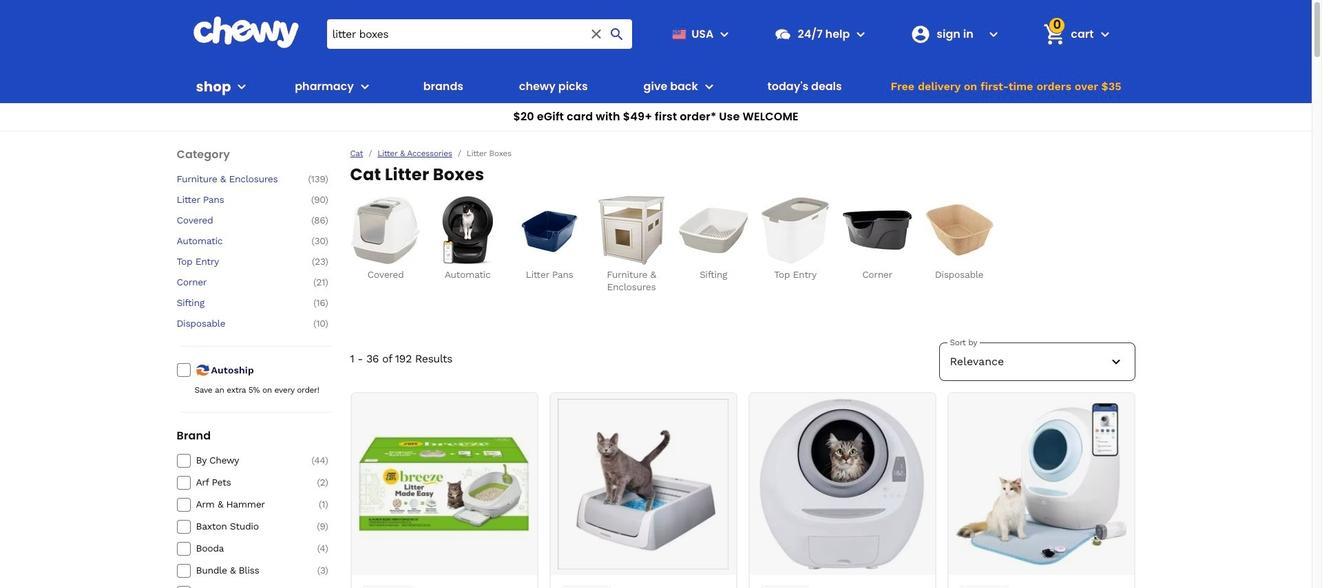 Task type: vqa. For each thing, say whether or not it's contained in the screenshot.
the Casa Leo Leo's Loo Too WiFi Enabled Automatic Self-Cleaning Cat Litter Box Variety Pack, Baby Blue "image"
yes



Task type: describe. For each thing, give the bounding box(es) containing it.
furniture & enclosures image
[[597, 196, 666, 265]]

litter pans image
[[515, 196, 584, 265]]

submit search image
[[609, 26, 626, 42]]

Search text field
[[327, 19, 632, 49]]

disposable image
[[925, 196, 994, 265]]

pharmacy menu image
[[357, 79, 373, 95]]

petsafe scoopfree complete plus self-cleaning litter box image
[[558, 399, 729, 570]]

casa leo leo's loo too wifi enabled automatic self-cleaning cat litter box variety pack, baby blue image
[[956, 399, 1127, 570]]

items image
[[1042, 22, 1067, 46]]

menu image
[[234, 79, 250, 95]]

automatic image
[[433, 196, 502, 265]]

account menu image
[[986, 26, 1002, 42]]

top entry image
[[761, 196, 830, 265]]

casa leo leo's loo covered automatic self-cleaning cat litter box image
[[757, 399, 928, 570]]



Task type: locate. For each thing, give the bounding box(es) containing it.
tidy cats litter box system, breeze system starter kit litter box, litter pellets & pads image
[[359, 399, 530, 570]]

covered image
[[351, 196, 420, 265]]

chewy home image
[[192, 17, 299, 48]]

Product search field
[[327, 19, 632, 49]]

cart menu image
[[1097, 26, 1113, 42]]

site banner
[[0, 0, 1312, 132]]

help menu image
[[853, 26, 869, 42]]

give back menu image
[[701, 79, 717, 95]]

chewy support image
[[774, 25, 792, 43]]

list
[[350, 196, 1135, 293]]

corner image
[[843, 196, 912, 265]]

sifting image
[[679, 196, 748, 265]]

delete search image
[[588, 26, 605, 42]]

menu image
[[716, 26, 733, 42]]



